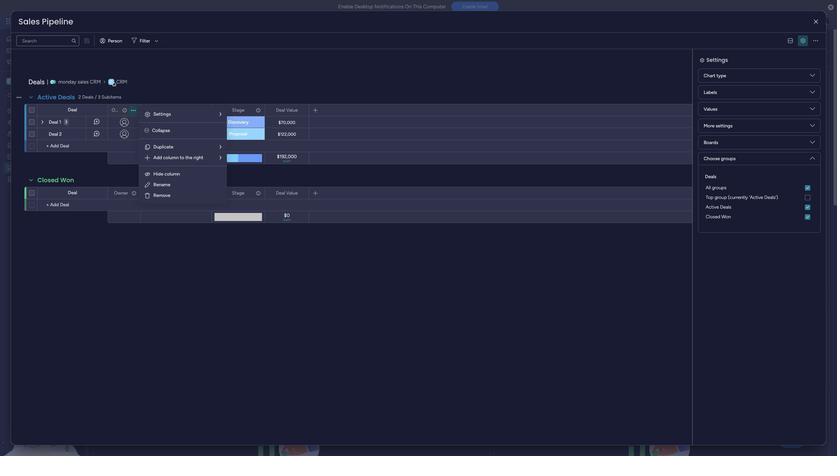 Task type: describe. For each thing, give the bounding box(es) containing it.
desktop
[[355, 4, 374, 10]]

0 horizontal spatial workspace image
[[6, 78, 13, 85]]

dapulse close image
[[829, 4, 834, 11]]

values
[[704, 106, 718, 112]]

deal up 3 button
[[68, 107, 77, 113]]

top
[[706, 195, 714, 200]]

dapulse dropdown down arrow image for values
[[811, 106, 816, 114]]

1 deal value from the top
[[276, 107, 298, 113]]

active for active deals 'option'
[[706, 204, 720, 210]]

more
[[704, 123, 715, 129]]

type
[[717, 73, 727, 78]]

add
[[154, 155, 162, 161]]

my
[[15, 47, 21, 53]]

enable for enable desktop notifications on this computer
[[339, 4, 354, 10]]

owner field for column information icon to the left
[[110, 107, 126, 114]]

dapulse dropdown down arrow image for labels
[[811, 90, 816, 97]]

0 horizontal spatial c
[[8, 78, 11, 84]]

notifications
[[375, 4, 404, 10]]

3
[[65, 120, 67, 124]]

enable now! button
[[452, 2, 499, 12]]

v2 split view image
[[789, 38, 793, 43]]

2 horizontal spatial $0
[[694, 99, 724, 128]]

active deals for active deals 'option'
[[706, 204, 732, 210]]

column for hide
[[165, 171, 180, 177]]

contacts for second "contacts" field
[[167, 190, 186, 196]]

more settings
[[704, 123, 733, 129]]

filter dashboard by text search field inside sales dashboard banner
[[200, 54, 262, 64]]

deals')
[[765, 195, 779, 200]]

collapse
[[152, 128, 170, 133]]

stage field for column information image at the left of the page
[[231, 189, 246, 197]]

3 button
[[64, 116, 69, 128]]

1 horizontal spatial active
[[103, 75, 122, 83]]

chart type
[[704, 73, 727, 78]]

deals up all
[[706, 174, 717, 180]]

Sales Pipeline field
[[17, 16, 75, 27]]

funnel
[[103, 166, 123, 174]]

owner field for column information icon related to closed won
[[112, 189, 130, 197]]

active deals for "active deals" field
[[37, 93, 75, 101]]

group
[[715, 195, 728, 200]]

dashboard
[[131, 32, 190, 47]]

$192,000 sum
[[277, 154, 297, 163]]

'active
[[750, 195, 764, 200]]

choose groups
[[704, 156, 736, 162]]

closed won option
[[704, 212, 816, 222]]

options image for owner "field" associated with column information icon related to closed won
[[131, 187, 136, 199]]

+ Add Deal text field
[[41, 201, 105, 209]]

deals group containing active deals
[[704, 202, 816, 222]]

settings image
[[144, 111, 151, 118]]

started
[[33, 176, 49, 182]]

2
[[59, 131, 62, 137]]

2 deal value field from the top
[[274, 189, 300, 197]]

active deals option
[[704, 202, 816, 212]]

1 horizontal spatial workspace image
[[108, 79, 114, 85]]

enable desktop notifications on this computer
[[339, 4, 446, 10]]

dapulse dropdown down arrow image
[[811, 73, 816, 80]]

filter button
[[129, 35, 161, 46]]

column information image for closed won
[[131, 190, 137, 196]]

deal left 1
[[49, 119, 58, 125]]

svg image
[[148, 131, 155, 137]]

search image
[[71, 38, 77, 43]]

select product image
[[6, 18, 13, 25]]

hide column
[[154, 171, 180, 177]]

remove
[[154, 193, 171, 198]]

right
[[194, 155, 203, 161]]

public board image
[[7, 176, 13, 182]]

column for add
[[163, 155, 179, 161]]

Active Deals field
[[36, 93, 77, 102]]

computer
[[424, 4, 446, 10]]

smith
[[165, 131, 178, 137]]

deal 1
[[49, 119, 61, 125]]

column information image
[[256, 190, 261, 196]]

stage for 'stage' field for column information image at the left of the page
[[232, 190, 245, 196]]

deal up + add deal text field on the left of page
[[68, 190, 77, 196]]

v2 settings line image
[[801, 38, 806, 43]]

lottie animation element
[[0, 389, 85, 456]]

sum for $0
[[283, 217, 291, 222]]

sales dashboard
[[101, 32, 190, 47]]

Closed Won field
[[36, 176, 76, 185]]

$70,000
[[279, 120, 296, 125]]

options image for active deals column information icon 'stage' field
[[256, 105, 260, 116]]

won for 'closed won' option on the right of the page
[[722, 214, 732, 220]]

1
[[59, 119, 61, 125]]

svg image
[[148, 119, 155, 126]]

0 vertical spatial owner
[[112, 107, 126, 113]]

won for closed won field
[[60, 176, 74, 184]]

enable now!
[[463, 4, 488, 9]]

deal right column information image at the left of the page
[[276, 190, 285, 196]]

public dashboard image
[[7, 165, 13, 171]]

0 vertical spatial monday
[[30, 17, 53, 25]]

deal up $70,000
[[276, 107, 285, 113]]

labels
[[704, 89, 718, 95]]

1 deal value field from the top
[[274, 107, 300, 114]]

$0 sum
[[283, 213, 291, 222]]

accounts
[[16, 142, 36, 148]]

list arrow image for collapse
[[220, 112, 222, 117]]

mass email tracking image
[[6, 58, 13, 65]]

all
[[706, 185, 711, 191]]

list arrow image for add column to the right
[[220, 145, 222, 150]]

1 vertical spatial owner
[[114, 190, 128, 196]]

hide column image
[[144, 171, 151, 178]]

person
[[108, 38, 122, 44]]

top group (currently 'active deals')
[[706, 195, 779, 200]]

lily
[[157, 131, 164, 137]]

revenue
[[183, 75, 209, 83]]

deals element containing top group (currently 'active deals')
[[704, 193, 816, 202]]

1 vertical spatial monday sales crm
[[58, 79, 101, 85]]

duplicate
[[154, 144, 173, 150]]

lily smith
[[157, 131, 178, 137]]

alex green
[[157, 119, 180, 125]]

deal left 2
[[49, 131, 58, 137]]

lily smith element
[[145, 130, 181, 138]]

duplicate image
[[144, 144, 151, 151]]

(currently
[[729, 195, 749, 200]]

stage field for active deals column information icon
[[231, 107, 246, 114]]

-
[[142, 75, 146, 83]]

$192,000 for $192,000
[[162, 99, 266, 128]]

deals heading
[[706, 173, 717, 180]]

groups for all groups
[[713, 185, 727, 191]]

green
[[167, 119, 180, 125]]

contacts for second "contacts" field from the bottom
[[167, 107, 186, 113]]

to
[[180, 155, 184, 161]]



Task type: locate. For each thing, give the bounding box(es) containing it.
groups right choose
[[722, 156, 736, 162]]

0 vertical spatial $192,000
[[162, 99, 266, 128]]

christina overa image
[[819, 16, 830, 27]]

chart
[[704, 73, 716, 78], [125, 166, 142, 174]]

funnel chart
[[103, 166, 142, 174]]

deals down group
[[721, 204, 732, 210]]

2 sum from the top
[[283, 217, 291, 222]]

0 horizontal spatial monday
[[30, 17, 53, 25]]

active left deals
[[103, 75, 122, 83]]

stage field left column information image at the left of the page
[[231, 189, 246, 197]]

stage for active deals column information icon 'stage' field
[[232, 107, 245, 113]]

workspace selection element
[[6, 77, 28, 86]]

active deals inside field
[[37, 93, 75, 101]]

2 list arrow image from the top
[[220, 145, 222, 150]]

Sales Dashboard field
[[99, 32, 192, 47]]

sum for $192,000
[[283, 159, 291, 163]]

rename
[[154, 182, 171, 188]]

0 horizontal spatial $192,000
[[162, 99, 266, 128]]

won inside field
[[60, 176, 74, 184]]

workspace image left deals
[[108, 79, 114, 85]]

0 vertical spatial active deals
[[37, 93, 75, 101]]

alex
[[157, 119, 166, 125]]

alex green element
[[145, 118, 183, 126]]

more dots image right v2 settings line image
[[814, 38, 819, 43]]

1 horizontal spatial c
[[110, 80, 113, 84]]

0 horizontal spatial filter dashboard by text search field
[[16, 35, 79, 46]]

0 vertical spatial column
[[163, 155, 179, 161]]

monday
[[30, 17, 53, 25], [58, 79, 76, 85]]

1 stage from the top
[[232, 107, 245, 113]]

2 dapulse dropdown down arrow image from the top
[[811, 106, 816, 114]]

1 vertical spatial stage
[[232, 190, 245, 196]]

2 deals element from the top
[[704, 193, 816, 202]]

sales left filter popup button
[[101, 32, 129, 47]]

contacts down rename
[[167, 190, 186, 196]]

1 vertical spatial won
[[722, 214, 732, 220]]

deals
[[28, 78, 45, 86], [58, 93, 75, 101], [16, 108, 27, 114], [706, 174, 717, 180], [721, 204, 732, 210]]

1 horizontal spatial sales
[[78, 79, 89, 85]]

deals element containing all groups
[[704, 183, 816, 193]]

choose
[[704, 156, 721, 162]]

monday up home button
[[30, 17, 53, 25]]

0 horizontal spatial enable
[[339, 4, 354, 10]]

deals
[[124, 75, 140, 83]]

sales for sales dashboard
[[101, 32, 129, 47]]

settings up alex
[[154, 111, 171, 117]]

settings
[[716, 123, 733, 129]]

deal
[[68, 107, 77, 113], [276, 107, 285, 113], [49, 119, 58, 125], [49, 131, 58, 137], [68, 190, 77, 196], [276, 190, 285, 196]]

discovery
[[228, 119, 249, 125]]

crm
[[69, 17, 80, 25], [15, 78, 27, 84], [90, 79, 101, 85], [116, 79, 127, 85]]

deal value
[[276, 107, 298, 113], [276, 190, 298, 196]]

0 vertical spatial contacts field
[[165, 107, 188, 114]]

closed won up + add deal text field on the left of page
[[37, 176, 74, 184]]

3 list arrow image from the top
[[220, 156, 222, 160]]

0 vertical spatial sales
[[18, 16, 40, 27]]

person button
[[97, 35, 126, 46]]

0 horizontal spatial column information image
[[122, 108, 127, 113]]

home button
[[4, 33, 72, 44]]

|
[[47, 79, 48, 85]]

v2 funnel image
[[149, 168, 154, 173]]

closed won down group
[[706, 214, 732, 220]]

stage up discovery
[[232, 107, 245, 113]]

menu containing settings
[[139, 106, 227, 204]]

now!
[[478, 4, 488, 9]]

this
[[413, 4, 422, 10]]

settings
[[707, 56, 729, 64], [154, 111, 171, 117]]

+ Add Deal text field
[[41, 142, 105, 150]]

0 vertical spatial won
[[60, 176, 74, 184]]

closed won for closed won field
[[37, 176, 74, 184]]

0 vertical spatial value
[[286, 107, 298, 113]]

v2 collapse column outline image
[[144, 128, 149, 133]]

enable for enable now!
[[463, 4, 477, 9]]

rename image
[[144, 182, 151, 188]]

list box
[[0, 104, 85, 275]]

pipeline
[[42, 16, 73, 27]]

0 horizontal spatial won
[[60, 176, 74, 184]]

list box containing deals
[[0, 104, 85, 275]]

add column to the right
[[154, 155, 203, 161]]

value up $0 sum
[[286, 190, 298, 196]]

options image for 'stage' field for column information image at the left of the page
[[256, 187, 260, 199]]

1 vertical spatial sales
[[101, 32, 129, 47]]

2 deals group from the top
[[704, 202, 816, 222]]

sales for sales pipeline
[[18, 16, 40, 27]]

more dots image
[[814, 38, 819, 43], [817, 77, 822, 82]]

1 vertical spatial stage field
[[231, 189, 246, 197]]

stage left column information image at the left of the page
[[232, 190, 245, 196]]

hide
[[154, 171, 163, 177]]

1 vertical spatial sum
[[283, 217, 291, 222]]

enable inside "button"
[[463, 4, 477, 9]]

monday sales crm
[[30, 17, 80, 25], [58, 79, 101, 85]]

1 deals group from the top
[[704, 173, 816, 222]]

groups for choose groups
[[722, 156, 736, 162]]

2 vertical spatial contacts
[[167, 190, 186, 196]]

1 vertical spatial more dots image
[[817, 77, 822, 82]]

Owner field
[[110, 107, 126, 114], [112, 189, 130, 197]]

home
[[15, 36, 28, 41]]

1 dapulse dropdown down arrow image from the top
[[811, 90, 816, 97]]

remove image
[[144, 192, 151, 199]]

proposal
[[229, 131, 248, 137]]

1 vertical spatial monday
[[58, 79, 76, 85]]

Filter dashboard by text search field
[[16, 35, 79, 46], [200, 54, 262, 64]]

active down top
[[706, 204, 720, 210]]

Search in workspace field
[[14, 92, 56, 100]]

forecasted
[[147, 75, 181, 83]]

closed
[[37, 176, 59, 184], [706, 214, 721, 220]]

owner field down funnel chart
[[112, 189, 130, 197]]

1 horizontal spatial active deals
[[706, 204, 732, 210]]

active deals
[[37, 93, 75, 101], [706, 204, 732, 210]]

1 vertical spatial deal value field
[[274, 189, 300, 197]]

0 vertical spatial stage field
[[231, 107, 246, 114]]

2 stage from the top
[[232, 190, 245, 196]]

0 vertical spatial owner field
[[110, 107, 126, 114]]

active deals inside 'option'
[[706, 204, 732, 210]]

add column to the right image
[[144, 155, 151, 161]]

0 vertical spatial filter dashboard by text search field
[[16, 35, 79, 46]]

0 horizontal spatial $0
[[284, 213, 290, 218]]

1 horizontal spatial sales
[[101, 32, 129, 47]]

active inside field
[[37, 93, 56, 101]]

owner down funnel chart
[[114, 190, 128, 196]]

0 vertical spatial stage
[[232, 107, 245, 113]]

column left to
[[163, 155, 179, 161]]

groups
[[722, 156, 736, 162], [713, 185, 727, 191]]

column information image for active deals
[[256, 108, 261, 113]]

1 horizontal spatial monday
[[58, 79, 76, 85]]

arrow down image
[[153, 37, 161, 45]]

1 contacts field from the top
[[165, 107, 188, 114]]

0 vertical spatial closed
[[37, 176, 59, 184]]

1 vertical spatial column
[[165, 171, 180, 177]]

active inside 'option'
[[706, 204, 720, 210]]

the
[[186, 155, 193, 161]]

0 vertical spatial options image
[[131, 105, 136, 116]]

deals group containing deals
[[704, 173, 816, 222]]

active for "active deals" field
[[37, 93, 56, 101]]

0 vertical spatial sales
[[54, 17, 67, 25]]

getting started
[[16, 176, 49, 182]]

deals up 3 button
[[58, 93, 75, 101]]

closed right getting
[[37, 176, 59, 184]]

chart left "type" on the right of page
[[704, 73, 716, 78]]

settings inside menu
[[154, 111, 171, 117]]

column
[[163, 155, 179, 161], [165, 171, 180, 177]]

2 horizontal spatial active
[[706, 204, 720, 210]]

4 dapulse dropdown down arrow image from the top
[[811, 140, 816, 147]]

0 horizontal spatial closed won
[[37, 176, 74, 184]]

lottie animation image
[[0, 389, 85, 456]]

1 vertical spatial owner field
[[112, 189, 130, 197]]

0 vertical spatial settings
[[707, 56, 729, 64]]

deals left |
[[28, 78, 45, 86]]

0 vertical spatial sum
[[283, 159, 291, 163]]

deals group
[[704, 173, 816, 222], [704, 202, 816, 222]]

1 vertical spatial $192,000
[[277, 154, 297, 160]]

share
[[795, 37, 807, 42]]

5 dapulse dropdown down arrow image from the top
[[811, 153, 816, 161]]

1 vertical spatial filter dashboard by text search field
[[200, 54, 262, 64]]

1 vertical spatial closed
[[706, 214, 721, 220]]

option
[[0, 105, 85, 106]]

1 vertical spatial chart
[[125, 166, 142, 174]]

0 horizontal spatial settings
[[154, 111, 171, 117]]

contacts
[[167, 107, 186, 113], [16, 131, 35, 136], [167, 190, 186, 196]]

$192,000
[[162, 99, 266, 128], [277, 154, 297, 160]]

c left deals
[[110, 80, 113, 84]]

1 horizontal spatial chart
[[704, 73, 716, 78]]

leads
[[16, 119, 28, 125]]

1 vertical spatial active
[[37, 93, 56, 101]]

1 horizontal spatial $0
[[447, 99, 476, 128]]

won up + add deal text field on the left of page
[[60, 176, 74, 184]]

Contacts field
[[165, 107, 188, 114], [165, 189, 188, 197]]

more dots image right dapulse dropdown down arrow icon
[[817, 77, 822, 82]]

Stage field
[[231, 107, 246, 114], [231, 189, 246, 197]]

closed won for 'closed won' option on the right of the page
[[706, 214, 732, 220]]

all groups
[[706, 185, 727, 191]]

0 vertical spatial list arrow image
[[220, 112, 222, 117]]

won
[[60, 176, 74, 184], [722, 214, 732, 220]]

deal 2
[[49, 131, 62, 137]]

Deal Value field
[[274, 107, 300, 114], [274, 189, 300, 197]]

sales inside banner
[[101, 32, 129, 47]]

1 sum from the top
[[283, 159, 291, 163]]

0 horizontal spatial sales
[[54, 17, 67, 25]]

1 vertical spatial deal value
[[276, 190, 298, 196]]

my work
[[15, 47, 32, 53]]

0 vertical spatial monday sales crm
[[30, 17, 80, 25]]

dapulse dropdown down arrow image for choose groups
[[811, 153, 816, 161]]

settings up chart type
[[707, 56, 729, 64]]

owner field left settings icon at the top left
[[110, 107, 126, 114]]

stage
[[232, 107, 245, 113], [232, 190, 245, 196]]

workspace image down mass email tracking image
[[6, 78, 13, 85]]

None search field
[[16, 35, 79, 46]]

crm inside the workspace selection element
[[15, 78, 27, 84]]

1 vertical spatial list arrow image
[[220, 145, 222, 150]]

sum inside $192,000 sum
[[283, 159, 291, 163]]

1 vertical spatial sales
[[78, 79, 89, 85]]

active down |
[[37, 93, 56, 101]]

deals inside field
[[58, 93, 75, 101]]

dapulse x slim image
[[815, 19, 819, 24]]

0 horizontal spatial active
[[37, 93, 56, 101]]

1 horizontal spatial settings
[[707, 56, 729, 64]]

closed for 'closed won' option on the right of the page
[[706, 214, 721, 220]]

enable left now!
[[463, 4, 477, 9]]

filter
[[140, 38, 150, 44]]

2 horizontal spatial column information image
[[256, 108, 261, 113]]

1 vertical spatial contacts field
[[165, 189, 188, 197]]

options image
[[256, 105, 260, 116], [300, 105, 304, 116], [131, 187, 136, 199], [256, 187, 260, 199]]

1 vertical spatial groups
[[713, 185, 727, 191]]

sales up home
[[18, 16, 40, 27]]

contacts up accounts
[[16, 131, 35, 136]]

0 vertical spatial more dots image
[[814, 38, 819, 43]]

1 vertical spatial value
[[286, 190, 298, 196]]

3 dapulse dropdown down arrow image from the top
[[811, 123, 816, 131]]

deals up leads
[[16, 108, 27, 114]]

groups up group
[[713, 185, 727, 191]]

1 deals element from the top
[[704, 183, 816, 193]]

sales
[[18, 16, 40, 27], [101, 32, 129, 47]]

workspace image
[[6, 78, 13, 85], [108, 79, 114, 85]]

2 value from the top
[[286, 190, 298, 196]]

1 stage field from the top
[[231, 107, 246, 114]]

$192,000 up proposal at the top of page
[[162, 99, 266, 128]]

won down group
[[722, 214, 732, 220]]

$122,000
[[278, 132, 296, 137]]

deals element
[[704, 183, 816, 193], [704, 193, 816, 202]]

2 vertical spatial list arrow image
[[220, 156, 222, 160]]

monday up "active deals" field
[[58, 79, 76, 85]]

1 vertical spatial options image
[[300, 187, 304, 199]]

2 deal value from the top
[[276, 190, 298, 196]]

0 horizontal spatial active deals
[[37, 93, 75, 101]]

stage field up discovery
[[231, 107, 246, 114]]

1 vertical spatial contacts
[[16, 131, 35, 136]]

2 stage field from the top
[[231, 189, 246, 197]]

chart left hide column icon
[[125, 166, 142, 174]]

1 horizontal spatial enable
[[463, 4, 477, 9]]

1 horizontal spatial column information image
[[131, 190, 137, 196]]

on
[[405, 4, 412, 10]]

active deals down |
[[37, 93, 75, 101]]

1 horizontal spatial closed
[[706, 214, 721, 220]]

0 vertical spatial groups
[[722, 156, 736, 162]]

contacts field up "green" at top left
[[165, 107, 188, 114]]

deals element up 'closed won' option on the right of the page
[[704, 193, 816, 202]]

0 vertical spatial active
[[103, 75, 122, 83]]

deal value field up $0 sum
[[274, 189, 300, 197]]

$0
[[447, 99, 476, 128], [694, 99, 724, 128], [284, 213, 290, 218]]

0 vertical spatial contacts
[[167, 107, 186, 113]]

dapulse dropdown down arrow image
[[811, 90, 816, 97], [811, 106, 816, 114], [811, 123, 816, 131], [811, 140, 816, 147], [811, 153, 816, 161]]

sales dashboard banner
[[89, 29, 834, 67]]

enable left desktop
[[339, 4, 354, 10]]

contacts up "green" at top left
[[167, 107, 186, 113]]

getting
[[16, 176, 32, 182]]

0 vertical spatial closed won
[[37, 176, 74, 184]]

my work button
[[4, 45, 72, 56]]

list arrow image
[[220, 112, 222, 117], [220, 145, 222, 150], [220, 156, 222, 160]]

share button
[[783, 34, 810, 45]]

closed won inside field
[[37, 176, 74, 184]]

0 horizontal spatial chart
[[125, 166, 142, 174]]

1 vertical spatial settings
[[154, 111, 171, 117]]

menu
[[139, 106, 227, 204]]

column right hide
[[165, 171, 180, 177]]

1 vertical spatial active deals
[[706, 204, 732, 210]]

monday sales crm up home button
[[30, 17, 80, 25]]

more dots image
[[817, 168, 822, 173]]

closed inside field
[[37, 176, 59, 184]]

1 vertical spatial closed won
[[706, 214, 732, 220]]

contacts field down rename
[[165, 189, 188, 197]]

1 horizontal spatial filter dashboard by text search field
[[200, 54, 262, 64]]

value up $70,000
[[286, 107, 298, 113]]

0 horizontal spatial options image
[[131, 105, 136, 116]]

monday sales crm up "active deals" field
[[58, 79, 101, 85]]

active deals down group
[[706, 204, 732, 210]]

0 vertical spatial chart
[[704, 73, 716, 78]]

1 horizontal spatial closed won
[[706, 214, 732, 220]]

$192,000 for $192,000 sum
[[277, 154, 297, 160]]

deal value up $70,000
[[276, 107, 298, 113]]

deal value field up $70,000
[[274, 107, 300, 114]]

closed inside option
[[706, 214, 721, 220]]

help button
[[781, 437, 804, 448]]

deals inside 'option'
[[721, 204, 732, 210]]

1 horizontal spatial options image
[[300, 187, 304, 199]]

2 vertical spatial active
[[706, 204, 720, 210]]

active deals - forecasted revenue
[[103, 75, 209, 83]]

1 value from the top
[[286, 107, 298, 113]]

sales pipeline
[[18, 16, 73, 27]]

c down mass email tracking image
[[8, 78, 11, 84]]

0 vertical spatial deal value field
[[274, 107, 300, 114]]

boards
[[704, 140, 719, 145]]

deal value up $0 sum
[[276, 190, 298, 196]]

groups inside deals element
[[713, 185, 727, 191]]

0 vertical spatial deal value
[[276, 107, 298, 113]]

owner left settings icon at the top left
[[112, 107, 126, 113]]

1 horizontal spatial won
[[722, 214, 732, 220]]

0 horizontal spatial closed
[[37, 176, 59, 184]]

closed for closed won field
[[37, 176, 59, 184]]

help
[[787, 439, 799, 446]]

activities
[[16, 154, 35, 159]]

$192,000 down $122,000
[[277, 154, 297, 160]]

dapulse dropdown down arrow image for boards
[[811, 140, 816, 147]]

options image
[[131, 105, 136, 116], [300, 187, 304, 199]]

work
[[22, 47, 32, 53]]

1 list arrow image from the top
[[220, 112, 222, 117]]

won inside option
[[722, 214, 732, 220]]

closed won inside option
[[706, 214, 732, 220]]

1 horizontal spatial $192,000
[[277, 154, 297, 160]]

deals element up 'active
[[704, 183, 816, 193]]

dapulse dropdown down arrow image for more settings
[[811, 123, 816, 131]]

c
[[8, 78, 11, 84], [110, 80, 113, 84]]

enable
[[339, 4, 354, 10], [463, 4, 477, 9]]

0 horizontal spatial sales
[[18, 16, 40, 27]]

column information image
[[122, 108, 127, 113], [256, 108, 261, 113], [131, 190, 137, 196]]

$0 inside $0 sum
[[284, 213, 290, 218]]

2 contacts field from the top
[[165, 189, 188, 197]]

closed down top
[[706, 214, 721, 220]]



Task type: vqa. For each thing, say whether or not it's contained in the screenshot.
pageproof by pageproof
no



